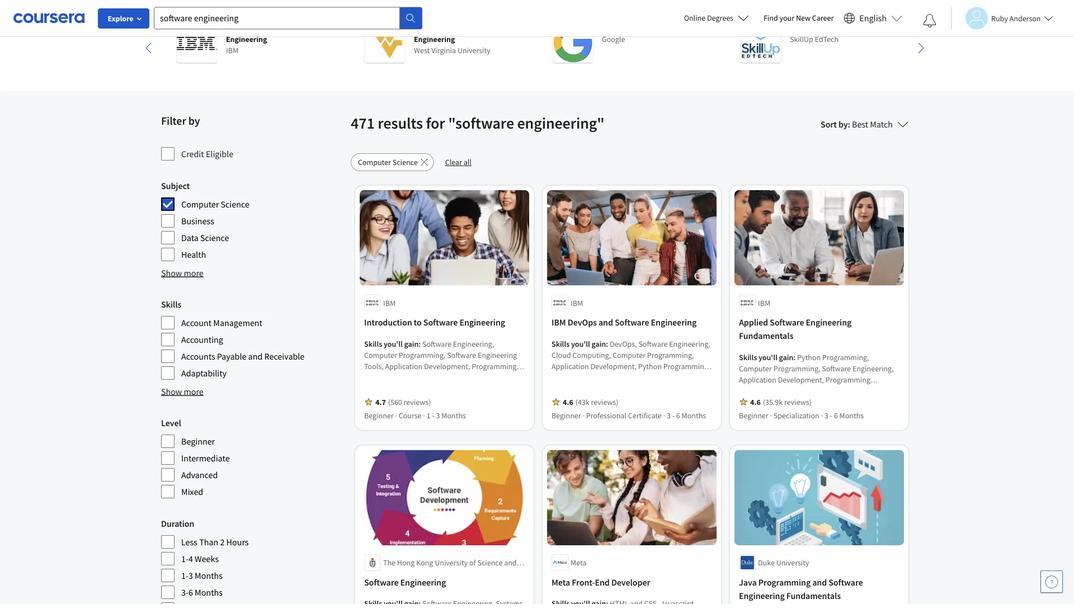 Task type: describe. For each thing, give the bounding box(es) containing it.
the hong kong university of science and technology
[[383, 558, 517, 579]]

university inside the hong kong university of science and technology
[[435, 558, 468, 568]]

explore
[[108, 13, 133, 23]]

java programming and software engineering fundamentals
[[739, 577, 863, 601]]

google image
[[553, 22, 593, 63]]

fundamentals inside java programming and software engineering fundamentals
[[787, 590, 841, 601]]

match
[[870, 119, 893, 130]]

computer science inside button
[[358, 157, 418, 167]]

ibm devops and software engineering
[[552, 317, 697, 328]]

2 de from the left
[[675, 23, 683, 33]]

skills for applied software engineering fundamentals
[[739, 352, 757, 362]]

applied software engineering fundamentals link
[[739, 316, 900, 343]]

west virginia university image
[[365, 22, 405, 63]]

end
[[595, 577, 610, 588]]

: for introduction to software engineering
[[419, 339, 421, 349]]

manager
[[839, 23, 868, 33]]

intermediate
[[181, 453, 230, 464]]

471 results for "software engineering"
[[351, 113, 605, 133]]

adaptability
[[181, 368, 227, 379]]

developer
[[611, 577, 650, 588]]

engineering inside java programming and software engineering fundamentals
[[739, 590, 785, 601]]

business
[[181, 215, 214, 227]]

4.6 (43k reviews)
[[563, 397, 619, 407]]

3 · from the left
[[583, 410, 585, 420]]

online degrees button
[[675, 6, 758, 30]]

applied software engineering fundamentals
[[739, 317, 852, 342]]

ibm devops and software engineering link
[[552, 316, 712, 329]]

clear all
[[445, 157, 472, 167]]

(560
[[388, 397, 402, 407]]

hong
[[397, 558, 415, 568]]

duke university
[[758, 558, 809, 568]]

specialization
[[774, 410, 820, 420]]

accounting
[[181, 334, 223, 345]]

help center image
[[1045, 575, 1059, 589]]

applied
[[739, 317, 768, 328]]

virginia
[[431, 45, 456, 55]]

to
[[414, 317, 422, 328]]

by for filter
[[188, 114, 200, 128]]

receivable
[[264, 351, 305, 362]]

find
[[764, 13, 778, 23]]

skills you'll gain : for introduction
[[364, 339, 422, 349]]

skills inside "group"
[[161, 299, 181, 310]]

ibm inside "link"
[[552, 317, 566, 328]]

2 · from the left
[[423, 410, 425, 420]]

skills for introduction to software engineering
[[364, 339, 382, 349]]

programming
[[759, 577, 811, 588]]

beginner · course · 1 - 3 months
[[364, 410, 466, 420]]

: for ibm devops and software engineering
[[606, 339, 608, 349]]

ruby anderson
[[991, 13, 1041, 23]]

1- for 3
[[181, 570, 189, 581]]

more for health
[[184, 267, 204, 279]]

software inside ibm devops and software engineering ibm
[[282, 23, 314, 33]]

beginner · specialization · 3 - 6 months
[[739, 410, 864, 420]]

subject
[[161, 180, 190, 191]]

you'll for applied
[[759, 352, 778, 362]]

2
[[220, 537, 225, 548]]

you'll for ibm
[[571, 339, 590, 349]]

the
[[383, 558, 396, 568]]

gestión de proyectos de google google
[[602, 23, 709, 44]]

What do you want to learn? text field
[[154, 7, 400, 29]]

edtech
[[815, 34, 839, 44]]

explore button
[[98, 8, 149, 29]]

university inside the "master of science in software engineering west virginia university"
[[458, 45, 491, 55]]

4.6 (35.9k reviews)
[[750, 397, 812, 407]]

1 horizontal spatial google
[[685, 23, 709, 33]]

best
[[852, 119, 868, 130]]

0 horizontal spatial google
[[602, 34, 625, 44]]

1 horizontal spatial 6
[[676, 410, 680, 420]]

gain for software
[[779, 352, 794, 362]]

months right specialization
[[840, 410, 864, 420]]

4.7
[[375, 397, 386, 407]]

than
[[199, 537, 218, 548]]

certificate
[[628, 410, 662, 420]]

technology
[[383, 569, 421, 579]]

reviews) for software
[[591, 397, 619, 407]]

4.6 for ibm devops and software engineering
[[563, 397, 573, 407]]

eligible
[[206, 148, 233, 159]]

"software
[[448, 113, 514, 133]]

hours
[[226, 537, 249, 548]]

science down business
[[200, 232, 229, 243]]

computer inside button
[[358, 157, 391, 167]]

2 horizontal spatial 6
[[834, 410, 838, 420]]

devops for ibm devops and software engineering ibm
[[240, 23, 266, 33]]

and for ibm devops and software engineering ibm
[[268, 23, 281, 33]]

(35.9k
[[763, 397, 783, 407]]

3-
[[181, 587, 189, 598]]

skills you'll gain : for applied
[[739, 352, 797, 362]]

for
[[426, 113, 445, 133]]

: for applied software engineering fundamentals
[[794, 352, 796, 362]]

by for sort
[[839, 119, 848, 130]]

more for adaptability
[[184, 386, 204, 397]]

science inside button
[[393, 157, 418, 167]]

3 right 1 on the left bottom
[[436, 410, 440, 420]]

months right certificate
[[682, 410, 706, 420]]

professional
[[586, 410, 627, 420]]

ruby
[[991, 13, 1008, 23]]

university up 'programming'
[[776, 558, 809, 568]]

account management
[[181, 317, 262, 328]]

fundamentals inside applied software engineering fundamentals
[[739, 330, 794, 342]]

filter
[[161, 114, 186, 128]]

kong
[[416, 558, 433, 568]]

and for ibm devops and software engineering
[[599, 317, 613, 328]]

java
[[739, 577, 757, 588]]

1-4 weeks
[[181, 553, 219, 565]]

meta front-end developer link
[[552, 576, 712, 589]]

course
[[399, 410, 422, 420]]

master of science in software engineering west virginia university
[[414, 23, 514, 55]]

3-6 months
[[181, 587, 223, 598]]

data science
[[181, 232, 229, 243]]

engineering inside applied software engineering fundamentals
[[806, 317, 852, 328]]

front-
[[572, 577, 595, 588]]

gestión
[[602, 23, 628, 33]]

english
[[860, 13, 887, 24]]

accounts payable and receivable
[[181, 351, 305, 362]]

proyectos
[[639, 23, 673, 33]]

credit eligible
[[181, 148, 233, 159]]

of inside the "master of science in software engineering west virginia university"
[[439, 23, 446, 33]]

science up data science
[[221, 199, 249, 210]]

weeks
[[195, 553, 219, 565]]

engineering inside the "master of science in software engineering west virginia university"
[[414, 34, 455, 44]]

filter by
[[161, 114, 200, 128]]

6 inside duration group
[[189, 587, 193, 598]]

accounts
[[181, 351, 215, 362]]

months down weeks
[[195, 570, 223, 581]]

data
[[181, 232, 199, 243]]

software inside applied software engineering fundamentals
[[770, 317, 804, 328]]

skills group
[[161, 298, 344, 380]]

show more button for health
[[161, 266, 204, 280]]



Task type: locate. For each thing, give the bounding box(es) containing it.
engineering inside "link"
[[651, 317, 697, 328]]

1 vertical spatial show
[[161, 386, 182, 397]]

2 more from the top
[[184, 386, 204, 397]]

ibm devops and software engineering ibm
[[226, 23, 314, 55]]

skills for ibm devops and software engineering
[[552, 339, 570, 349]]

1- up 3-
[[181, 570, 189, 581]]

show more button down health
[[161, 266, 204, 280]]

meta for meta
[[571, 558, 587, 568]]

and inside "link"
[[599, 317, 613, 328]]

university up software engineering link
[[435, 558, 468, 568]]

0 horizontal spatial 4.6
[[563, 397, 573, 407]]

software engineering
[[364, 577, 446, 588]]

6 right specialization
[[834, 410, 838, 420]]

show more button for adaptability
[[161, 385, 204, 398]]

1- for 4
[[181, 553, 189, 565]]

4.7 (560 reviews)
[[375, 397, 431, 407]]

of right master
[[439, 23, 446, 33]]

reviews) for engineering
[[404, 397, 431, 407]]

- right specialization
[[830, 410, 833, 420]]

online
[[684, 13, 706, 23]]

clear
[[445, 157, 462, 167]]

more down health
[[184, 267, 204, 279]]

fundamentals down 'programming'
[[787, 590, 841, 601]]

4 · from the left
[[663, 410, 665, 420]]

show more down adaptability
[[161, 386, 204, 397]]

master
[[414, 23, 437, 33]]

duration
[[161, 518, 194, 529]]

1 show more button from the top
[[161, 266, 204, 280]]

software engineering link
[[364, 576, 525, 589]]

you'll down introduction
[[384, 339, 403, 349]]

· right specialization
[[821, 410, 823, 420]]

1 horizontal spatial reviews)
[[591, 397, 619, 407]]

computer up business
[[181, 199, 219, 210]]

2 show from the top
[[161, 386, 182, 397]]

reviews) for fundamentals
[[784, 397, 812, 407]]

2 1- from the top
[[181, 570, 189, 581]]

0 horizontal spatial of
[[439, 23, 446, 33]]

0 horizontal spatial devops
[[240, 23, 266, 33]]

degrees
[[707, 13, 734, 23]]

1 vertical spatial more
[[184, 386, 204, 397]]

science left the in
[[447, 23, 473, 33]]

: down to
[[419, 339, 421, 349]]

more down adaptability
[[184, 386, 204, 397]]

0 horizontal spatial by
[[188, 114, 200, 128]]

by right sort
[[839, 119, 848, 130]]

gain
[[404, 339, 419, 349], [592, 339, 606, 349], [779, 352, 794, 362]]

de
[[630, 23, 638, 33], [675, 23, 683, 33]]

beginner up intermediate
[[181, 436, 215, 447]]

1 · from the left
[[395, 410, 397, 420]]

1 horizontal spatial 4.6
[[750, 397, 761, 407]]

by right filter
[[188, 114, 200, 128]]

0 horizontal spatial computer science
[[181, 199, 249, 210]]

1 horizontal spatial de
[[675, 23, 683, 33]]

0 vertical spatial computer
[[358, 157, 391, 167]]

and inside the hong kong university of science and technology
[[504, 558, 517, 568]]

software
[[282, 23, 314, 33], [482, 23, 514, 33], [423, 317, 458, 328], [615, 317, 649, 328], [770, 317, 804, 328], [364, 577, 399, 588], [829, 577, 863, 588]]

0 vertical spatial show more
[[161, 267, 204, 279]]

beginner down "4.7"
[[364, 410, 394, 420]]

0 vertical spatial of
[[439, 23, 446, 33]]

gain for devops
[[592, 339, 606, 349]]

4
[[189, 553, 193, 565]]

fundamentals down applied
[[739, 330, 794, 342]]

2 show more from the top
[[161, 386, 204, 397]]

2 horizontal spatial reviews)
[[784, 397, 812, 407]]

engineering inside ibm devops and software engineering ibm
[[226, 34, 267, 44]]

1 vertical spatial of
[[469, 558, 476, 568]]

gain down applied software engineering fundamentals
[[779, 352, 794, 362]]

·
[[395, 410, 397, 420], [423, 410, 425, 420], [583, 410, 585, 420], [663, 410, 665, 420], [770, 410, 772, 420], [821, 410, 823, 420]]

beginner for beginner · specialization · 3 - 6 months
[[739, 410, 769, 420]]

subject group
[[161, 179, 344, 262]]

de left 'online' on the top right of page
[[675, 23, 683, 33]]

ibm it project manager skillup edtech
[[790, 23, 868, 44]]

you'll
[[384, 339, 403, 349], [571, 339, 590, 349], [759, 352, 778, 362]]

your
[[780, 13, 795, 23]]

skills you'll gain : for ibm
[[552, 339, 610, 349]]

gain for to
[[404, 339, 419, 349]]

duke
[[758, 558, 775, 568]]

devops for ibm devops and software engineering
[[568, 317, 597, 328]]

1 vertical spatial computer
[[181, 199, 219, 210]]

science inside the "master of science in software engineering west virginia university"
[[447, 23, 473, 33]]

ibm inside ibm it project manager skillup edtech
[[790, 23, 803, 33]]

1 vertical spatial meta
[[552, 577, 570, 588]]

3
[[436, 410, 440, 420], [667, 410, 671, 420], [825, 410, 829, 420], [189, 570, 193, 581]]

beginner for beginner · professional certificate · 3 - 6 months
[[552, 410, 581, 420]]

skills you'll gain :
[[364, 339, 422, 349], [552, 339, 610, 349], [739, 352, 797, 362]]

computer down 471
[[358, 157, 391, 167]]

beginner for beginner
[[181, 436, 215, 447]]

0 horizontal spatial computer
[[181, 199, 219, 210]]

devops
[[240, 23, 266, 33], [568, 317, 597, 328]]

1 more from the top
[[184, 267, 204, 279]]

google right proyectos
[[685, 23, 709, 33]]

None search field
[[154, 7, 422, 29]]

1 horizontal spatial skills you'll gain :
[[552, 339, 610, 349]]

level
[[161, 417, 181, 429]]

1 show more from the top
[[161, 267, 204, 279]]

skills you'll gain : down ibm devops and software engineering
[[552, 339, 610, 349]]

skills you'll gain : down introduction
[[364, 339, 422, 349]]

0 horizontal spatial gain
[[404, 339, 419, 349]]

you'll down ibm devops and software engineering
[[571, 339, 590, 349]]

reviews) up professional on the right
[[591, 397, 619, 407]]

level group
[[161, 416, 344, 499]]

introduction to software engineering
[[364, 317, 505, 328]]

show more button
[[161, 266, 204, 280], [161, 385, 204, 398]]

skills you'll gain : down applied
[[739, 352, 797, 362]]

health
[[181, 249, 206, 260]]

gain down ibm devops and software engineering
[[592, 339, 606, 349]]

credit
[[181, 148, 204, 159]]

2 reviews) from the left
[[591, 397, 619, 407]]

find your new career
[[764, 13, 834, 23]]

0 vertical spatial fundamentals
[[739, 330, 794, 342]]

0 horizontal spatial you'll
[[384, 339, 403, 349]]

1 1- from the top
[[181, 553, 189, 565]]

reviews) up beginner · course · 1 - 3 months in the left of the page
[[404, 397, 431, 407]]

2 4.6 from the left
[[750, 397, 761, 407]]

software inside java programming and software engineering fundamentals
[[829, 577, 863, 588]]

engineering"
[[517, 113, 605, 133]]

computer science button
[[351, 153, 434, 171]]

devops inside ibm devops and software engineering "link"
[[568, 317, 597, 328]]

0 vertical spatial computer science
[[358, 157, 418, 167]]

beginner down (35.9k
[[739, 410, 769, 420]]

show down health
[[161, 267, 182, 279]]

skills
[[161, 299, 181, 310], [364, 339, 382, 349], [552, 339, 570, 349], [739, 352, 757, 362]]

computer science inside subject group
[[181, 199, 249, 210]]

computer
[[358, 157, 391, 167], [181, 199, 219, 210]]

meta front-end developer
[[552, 577, 650, 588]]

6 down 1-3 months
[[189, 587, 193, 598]]

1 horizontal spatial computer science
[[358, 157, 418, 167]]

0 vertical spatial meta
[[571, 558, 587, 568]]

new
[[796, 13, 811, 23]]

google
[[685, 23, 709, 33], [602, 34, 625, 44]]

3 - from the left
[[830, 410, 833, 420]]

google down gestión
[[602, 34, 625, 44]]

1 vertical spatial show more button
[[161, 385, 204, 398]]

west
[[414, 45, 430, 55]]

devops inside ibm devops and software engineering ibm
[[240, 23, 266, 33]]

beginner · professional certificate · 3 - 6 months
[[552, 410, 706, 420]]

: down ibm devops and software engineering
[[606, 339, 608, 349]]

0 horizontal spatial -
[[432, 410, 435, 420]]

introduction to software engineering link
[[364, 316, 525, 329]]

and inside the skills "group"
[[248, 351, 263, 362]]

· down (43k
[[583, 410, 585, 420]]

meta for meta front-end developer
[[552, 577, 570, 588]]

1 reviews) from the left
[[404, 397, 431, 407]]

6 · from the left
[[821, 410, 823, 420]]

de right gestión
[[630, 23, 638, 33]]

show more button down adaptability
[[161, 385, 204, 398]]

471
[[351, 113, 375, 133]]

2 horizontal spatial skills you'll gain :
[[739, 352, 797, 362]]

:
[[848, 119, 850, 130], [419, 339, 421, 349], [606, 339, 608, 349], [794, 352, 796, 362]]

career
[[812, 13, 834, 23]]

meta left front-
[[552, 577, 570, 588]]

science down results
[[393, 157, 418, 167]]

0 vertical spatial google
[[685, 23, 709, 33]]

1 vertical spatial show more
[[161, 386, 204, 397]]

3 right specialization
[[825, 410, 829, 420]]

of up software engineering link
[[469, 558, 476, 568]]

2 - from the left
[[672, 410, 675, 420]]

show for health
[[161, 267, 182, 279]]

meta up front-
[[571, 558, 587, 568]]

0 horizontal spatial 6
[[189, 587, 193, 598]]

coursera image
[[13, 9, 84, 27]]

software inside the "master of science in software engineering west virginia university"
[[482, 23, 514, 33]]

1 horizontal spatial meta
[[571, 558, 587, 568]]

you'll down applied
[[759, 352, 778, 362]]

show more for health
[[161, 267, 204, 279]]

1 horizontal spatial devops
[[568, 317, 597, 328]]

3 inside duration group
[[189, 570, 193, 581]]

of inside the hong kong university of science and technology
[[469, 558, 476, 568]]

(43k
[[576, 397, 590, 407]]

· left 1 on the left bottom
[[423, 410, 425, 420]]

reviews)
[[404, 397, 431, 407], [591, 397, 619, 407], [784, 397, 812, 407]]

sort
[[821, 119, 837, 130]]

- right certificate
[[672, 410, 675, 420]]

mixed
[[181, 486, 203, 497]]

- right 1 on the left bottom
[[432, 410, 435, 420]]

show more
[[161, 267, 204, 279], [161, 386, 204, 397]]

less than 2 hours
[[181, 537, 249, 548]]

java programming and software engineering fundamentals link
[[739, 576, 900, 603]]

-
[[432, 410, 435, 420], [672, 410, 675, 420], [830, 410, 833, 420]]

0 vertical spatial show more button
[[161, 266, 204, 280]]

beginner inside the "level" group
[[181, 436, 215, 447]]

beginner
[[364, 410, 394, 420], [552, 410, 581, 420], [739, 410, 769, 420], [181, 436, 215, 447]]

computer science down results
[[358, 157, 418, 167]]

english button
[[839, 0, 907, 36]]

1 horizontal spatial -
[[672, 410, 675, 420]]

1- down less
[[181, 553, 189, 565]]

show more for adaptability
[[161, 386, 204, 397]]

and inside ibm devops and software engineering ibm
[[268, 23, 281, 33]]

gain down to
[[404, 339, 419, 349]]

advanced
[[181, 469, 218, 481]]

1 horizontal spatial gain
[[592, 339, 606, 349]]

2 horizontal spatial you'll
[[759, 352, 778, 362]]

0 horizontal spatial de
[[630, 23, 638, 33]]

· down (560 at the bottom of the page
[[395, 410, 397, 420]]

1 show from the top
[[161, 267, 182, 279]]

0 vertical spatial show
[[161, 267, 182, 279]]

and for java programming and software engineering fundamentals
[[813, 577, 827, 588]]

0 horizontal spatial meta
[[552, 577, 570, 588]]

1 vertical spatial devops
[[568, 317, 597, 328]]

1 4.6 from the left
[[563, 397, 573, 407]]

1-3 months
[[181, 570, 223, 581]]

1
[[427, 410, 431, 420]]

science up software engineering link
[[478, 558, 503, 568]]

- for fundamentals
[[830, 410, 833, 420]]

0 vertical spatial devops
[[240, 23, 266, 33]]

show
[[161, 267, 182, 279], [161, 386, 182, 397]]

and for accounts payable and receivable
[[248, 351, 263, 362]]

1 de from the left
[[630, 23, 638, 33]]

show up level
[[161, 386, 182, 397]]

0 horizontal spatial skills you'll gain :
[[364, 339, 422, 349]]

1 horizontal spatial by
[[839, 119, 848, 130]]

1 horizontal spatial you'll
[[571, 339, 590, 349]]

months down 1-3 months
[[195, 587, 223, 598]]

ibm image
[[177, 22, 217, 63]]

· right certificate
[[663, 410, 665, 420]]

3 right certificate
[[667, 410, 671, 420]]

sort by : best match
[[821, 119, 893, 130]]

5 · from the left
[[770, 410, 772, 420]]

university
[[458, 45, 491, 55], [435, 558, 468, 568], [776, 558, 809, 568]]

skillup
[[790, 34, 813, 44]]

science inside the hong kong university of science and technology
[[478, 558, 503, 568]]

1 horizontal spatial of
[[469, 558, 476, 568]]

0 vertical spatial more
[[184, 267, 204, 279]]

: down applied software engineering fundamentals
[[794, 352, 796, 362]]

and inside java programming and software engineering fundamentals
[[813, 577, 827, 588]]

2 show more button from the top
[[161, 385, 204, 398]]

3 reviews) from the left
[[784, 397, 812, 407]]

1 vertical spatial 1-
[[181, 570, 189, 581]]

computer science up business
[[181, 199, 249, 210]]

show notifications image
[[923, 14, 937, 27]]

computer inside subject group
[[181, 199, 219, 210]]

4.6 left (43k
[[563, 397, 573, 407]]

payable
[[217, 351, 246, 362]]

: left best on the right top of page
[[848, 119, 850, 130]]

show more down health
[[161, 267, 204, 279]]

4.6 left (35.9k
[[750, 397, 761, 407]]

3 down 4
[[189, 570, 193, 581]]

duration group
[[161, 517, 344, 604]]

· down (35.9k
[[770, 410, 772, 420]]

reviews) up specialization
[[784, 397, 812, 407]]

1 - from the left
[[432, 410, 435, 420]]

it
[[804, 23, 811, 33]]

- for engineering
[[432, 410, 435, 420]]

all
[[464, 157, 472, 167]]

6 right certificate
[[676, 410, 680, 420]]

1 horizontal spatial computer
[[358, 157, 391, 167]]

software inside "link"
[[615, 317, 649, 328]]

4.6 for applied software engineering fundamentals
[[750, 397, 761, 407]]

skillup edtech image
[[741, 22, 781, 63]]

0 vertical spatial 1-
[[181, 553, 189, 565]]

0 horizontal spatial reviews)
[[404, 397, 431, 407]]

1 vertical spatial google
[[602, 34, 625, 44]]

2 horizontal spatial -
[[830, 410, 833, 420]]

months right 1 on the left bottom
[[442, 410, 466, 420]]

university down the in
[[458, 45, 491, 55]]

1 vertical spatial fundamentals
[[787, 590, 841, 601]]

2 horizontal spatial gain
[[779, 352, 794, 362]]

you'll for introduction
[[384, 339, 403, 349]]

1 vertical spatial computer science
[[181, 199, 249, 210]]

more
[[184, 267, 204, 279], [184, 386, 204, 397]]

beginner down (43k
[[552, 410, 581, 420]]

computer science
[[358, 157, 418, 167], [181, 199, 249, 210]]

show for adaptability
[[161, 386, 182, 397]]

beginner for beginner · course · 1 - 3 months
[[364, 410, 394, 420]]

ruby anderson button
[[951, 7, 1053, 29]]

management
[[213, 317, 262, 328]]



Task type: vqa. For each thing, say whether or not it's contained in the screenshot.
Online
yes



